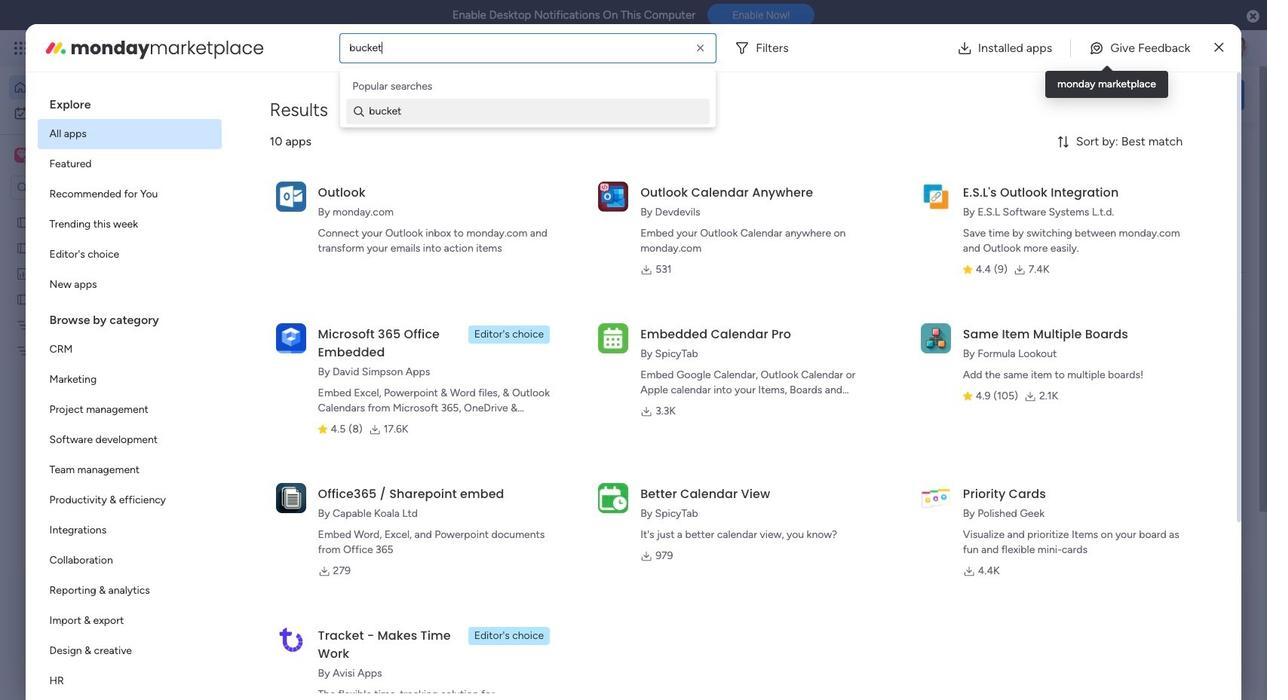 Task type: vqa. For each thing, say whether or not it's contained in the screenshot.
person popup button
no



Task type: describe. For each thing, give the bounding box(es) containing it.
monday marketplace image
[[1099, 41, 1114, 56]]

see plans image
[[250, 40, 264, 57]]

2 public board image from the top
[[16, 292, 30, 306]]

search everything image
[[1136, 41, 1151, 56]]

quick search results list box
[[233, 171, 982, 556]]

terry turtle image
[[269, 650, 299, 680]]

1 heading from the top
[[37, 84, 221, 119]]

1 vertical spatial public board image
[[499, 305, 515, 322]]

2 workspace image from the left
[[17, 147, 27, 164]]

help center element
[[1018, 652, 1245, 701]]

v2 bolt switch image
[[1148, 86, 1157, 103]]

check circle image
[[1041, 230, 1051, 241]]

templates image image
[[1032, 334, 1231, 438]]

2 heading from the top
[[37, 300, 221, 335]]

dapulse x slim image
[[1222, 140, 1240, 158]]

Search in workspace field
[[32, 179, 126, 196]]

getting started element
[[1018, 580, 1245, 640]]

1 workspace image from the left
[[14, 147, 29, 164]]



Task type: locate. For each thing, give the bounding box(es) containing it.
dapulse x slim image
[[1215, 39, 1224, 57]]

public board image up public dashboard icon
[[16, 241, 30, 255]]

heading
[[37, 84, 221, 119], [37, 300, 221, 335]]

invite members image
[[1066, 41, 1081, 56]]

update feed image
[[1033, 41, 1048, 56]]

2 component image from the left
[[745, 329, 759, 343]]

1 component image from the left
[[499, 329, 512, 343]]

1 image
[[1011, 31, 1024, 48]]

public dashboard image
[[16, 266, 30, 281]]

1 horizontal spatial public board image
[[252, 490, 269, 507]]

1 public board image from the top
[[16, 241, 30, 255]]

public board image
[[16, 215, 30, 229], [499, 305, 515, 322], [252, 490, 269, 507]]

notifications image
[[999, 41, 1015, 56]]

circle o image
[[1041, 249, 1051, 260]]

public board image down public dashboard icon
[[16, 292, 30, 306]]

1 vertical spatial heading
[[37, 300, 221, 335]]

0 vertical spatial public board image
[[16, 241, 30, 255]]

add to favorites image
[[941, 306, 956, 321]]

app logo image
[[276, 182, 306, 212], [598, 182, 628, 212], [921, 182, 951, 212], [276, 323, 306, 354], [598, 323, 628, 354], [921, 323, 951, 354], [276, 483, 306, 513], [598, 483, 628, 513], [921, 483, 951, 513], [276, 625, 306, 655]]

component image
[[499, 329, 512, 343], [745, 329, 759, 343]]

list box
[[37, 84, 221, 701], [0, 206, 192, 567]]

workspace image
[[14, 147, 29, 164], [17, 147, 27, 164]]

0 vertical spatial public board image
[[16, 215, 30, 229]]

workspace selection element
[[14, 146, 126, 166]]

monday marketplace image
[[43, 36, 68, 60]]

public board image
[[16, 241, 30, 255], [16, 292, 30, 306]]

1 horizontal spatial component image
[[745, 329, 759, 343]]

option
[[9, 75, 183, 100], [9, 101, 183, 125], [37, 119, 221, 149], [37, 149, 221, 180], [37, 180, 221, 210], [0, 209, 192, 212], [37, 210, 221, 240], [37, 240, 221, 270], [37, 270, 221, 300], [37, 335, 221, 365], [37, 365, 221, 395], [37, 395, 221, 425], [37, 425, 221, 456], [37, 456, 221, 486], [37, 486, 221, 516], [37, 516, 221, 546], [37, 546, 221, 576], [37, 576, 221, 606], [37, 606, 221, 637], [37, 637, 221, 667], [37, 667, 221, 697]]

0 vertical spatial heading
[[37, 84, 221, 119]]

0 horizontal spatial component image
[[499, 329, 512, 343]]

component image
[[252, 329, 266, 343]]

2 image
[[1044, 31, 1058, 48]]

check circle image
[[1041, 191, 1051, 202]]

remove from favorites image
[[447, 491, 462, 506]]

2 vertical spatial public board image
[[252, 490, 269, 507]]

2 horizontal spatial public board image
[[499, 305, 515, 322]]

dapulse close image
[[1247, 9, 1260, 24]]

terry turtle image
[[1225, 36, 1249, 60]]

1 vertical spatial public board image
[[16, 292, 30, 306]]

help image
[[1169, 41, 1184, 56]]

v2 user feedback image
[[1031, 86, 1042, 103]]

0 horizontal spatial public board image
[[16, 215, 30, 229]]

Dropdown input text field
[[349, 41, 383, 54]]

circle o image
[[1041, 210, 1051, 222]]

select product image
[[14, 41, 29, 56]]



